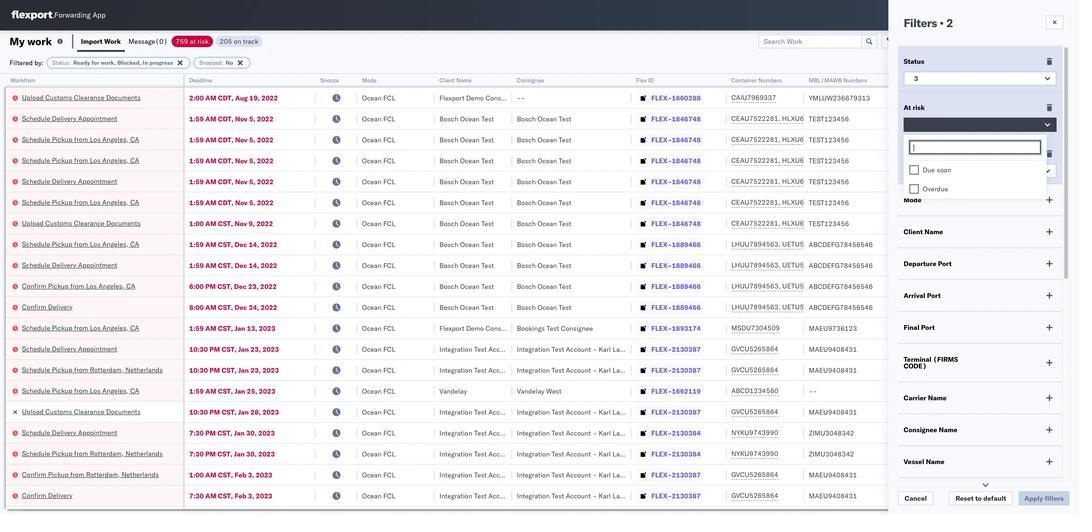Task type: describe. For each thing, give the bounding box(es) containing it.
1:00 for 1:00 am cst, feb 3, 2023
[[189, 471, 204, 480]]

1 ceau7522281, from the top
[[732, 114, 780, 123]]

10:30 pm cst, jan 23, 2023 for schedule delivery appointment
[[189, 345, 279, 354]]

9,
[[249, 220, 255, 228]]

1 1:59 am cdt, nov 5, 2022 from the top
[[189, 115, 274, 123]]

schedule for fifth schedule delivery appointment button from the bottom
[[22, 114, 50, 123]]

5 flex- from the top
[[651, 178, 672, 186]]

angeles, for schedule pickup from los angeles, ca 'link' for 2nd "schedule pickup from los angeles, ca" button from the top
[[102, 156, 129, 165]]

2 am from the top
[[205, 115, 216, 123]]

Search Work text field
[[758, 34, 862, 48]]

id
[[648, 77, 654, 84]]

consignee name
[[904, 426, 958, 435]]

24,
[[249, 303, 259, 312]]

2023 right 28,
[[263, 408, 279, 417]]

from for schedule pickup from los angeles, ca 'link' related to sixth "schedule pickup from los angeles, ca" button from the bottom
[[74, 135, 88, 144]]

3 1:59 from the top
[[189, 157, 204, 165]]

6 1:59 from the top
[[189, 241, 204, 249]]

5 1:59 am cdt, nov 5, 2022 from the top
[[189, 199, 274, 207]]

3 hlxu8034992 from the top
[[833, 156, 879, 165]]

snoozed for snoozed
[[904, 150, 931, 158]]

resize handle column header for mode
[[423, 74, 435, 516]]

1:00 for 1:00 am cst, nov 9, 2022
[[189, 220, 204, 228]]

jaehyung choi - test destination agent
[[958, 387, 1078, 396]]

2 1889466 from the top
[[672, 261, 701, 270]]

Search Shipments (/) text field
[[897, 8, 989, 22]]

19 ocean fcl from the top
[[362, 471, 395, 480]]

1 schedule delivery appointment button from the top
[[22, 114, 117, 124]]

dec up 6:00 pm cst, dec 23, 2022
[[235, 261, 247, 270]]

2023 up 7:30 am cst, feb 3, 2023
[[256, 471, 272, 480]]

flex-1662119
[[651, 387, 701, 396]]

10 resize handle column header from the left
[[1019, 74, 1031, 516]]

carrier
[[904, 394, 927, 403]]

delivery for 2nd confirm delivery link
[[48, 492, 73, 500]]

from for schedule pickup from los angeles, ca 'link' for 2nd "schedule pickup from los angeles, ca" button from the bottom
[[74, 324, 88, 333]]

lhuu7894563, uetu5238478 for confirm delivery
[[732, 303, 829, 312]]

jan left 25,
[[235, 387, 245, 396]]

10:30 for schedule pickup from rotterdam, netherlands
[[189, 366, 208, 375]]

2 lhuu7894563, from the top
[[732, 261, 781, 270]]

pm up 1:00 am cst, feb 3, 2023
[[205, 450, 216, 459]]

at risk
[[904, 103, 925, 112]]

message
[[129, 37, 155, 46]]

resize handle column header for mbl/mawb numbers
[[942, 74, 953, 516]]

15 fcl from the top
[[383, 387, 395, 396]]

1 confirm delivery link from the top
[[22, 302, 73, 312]]

18 fcl from the top
[[383, 450, 395, 459]]

port for arrival port
[[927, 292, 941, 300]]

3 resize handle column header from the left
[[346, 74, 357, 516]]

2023 up 1:59 am cst, jan 25, 2023
[[263, 366, 279, 375]]

cst, down 1:59 am cst, jan 13, 2023
[[222, 345, 237, 354]]

ca for 1st "schedule pickup from los angeles, ca" button from the bottom
[[130, 387, 139, 395]]

at
[[190, 37, 196, 46]]

appointment for 1:59 am cst, dec 14, 2022
[[78, 261, 117, 270]]

abcd1234560
[[732, 387, 779, 396]]

choi
[[988, 387, 1002, 396]]

17 ocean fcl from the top
[[362, 429, 395, 438]]

vessel
[[904, 458, 924, 467]]

abcdefg78456546 for schedule pickup from los angeles, ca
[[809, 241, 873, 249]]

2 flex-2130384 from the top
[[651, 450, 701, 459]]

4 am from the top
[[205, 157, 216, 165]]

19,
[[249, 94, 260, 102]]

1 horizontal spatial client
[[904, 228, 923, 236]]

batch action
[[1026, 37, 1067, 46]]

flex
[[636, 77, 647, 84]]

mbl/mawb numbers button
[[804, 75, 944, 84]]

bookings test consignee
[[517, 324, 593, 333]]

schedule delivery appointment button for 1:59 am cst, dec 14, 2022
[[22, 261, 117, 271]]

2 ocean fcl from the top
[[362, 115, 395, 123]]

5, for schedule pickup from los angeles, ca 'link' for 2nd "schedule pickup from los angeles, ca" button from the top
[[249, 157, 255, 165]]

14 flex- from the top
[[651, 366, 672, 375]]

20 ocean fcl from the top
[[362, 492, 395, 501]]

2 2130384 from the top
[[672, 450, 701, 459]]

mbl/mawb
[[809, 77, 842, 84]]

16 fcl from the top
[[383, 408, 395, 417]]

1 2130384 from the top
[[672, 429, 701, 438]]

2 abcdefg78456546 from the top
[[809, 261, 873, 270]]

schedule for 1st "schedule pickup from los angeles, ca" button from the bottom
[[22, 387, 50, 395]]

confirm pickup from los angeles, ca
[[22, 282, 135, 291]]

overdue
[[923, 185, 948, 194]]

8 flex- from the top
[[651, 241, 672, 249]]

2023 right 25,
[[259, 387, 275, 396]]

container numbers button
[[727, 75, 795, 84]]

schedule delivery appointment button for 1:59 am cdt, nov 5, 2022
[[22, 177, 117, 187]]

schedule pickup from los angeles, ca link for 2nd "schedule pickup from los angeles, ca" button from the top
[[22, 156, 139, 165]]

0 horizontal spatial risk
[[198, 37, 209, 46]]

cst, up 8:00 am cst, dec 24, 2022
[[217, 282, 232, 291]]

2
[[947, 16, 953, 30]]

5 test123456 from the top
[[809, 199, 849, 207]]

6 hlxu8034992 from the top
[[833, 219, 879, 228]]

4 confirm from the top
[[22, 492, 46, 500]]

filters • 2
[[904, 16, 953, 30]]

schedule pickup from los angeles, ca link for 4th "schedule pickup from los angeles, ca" button from the bottom
[[22, 198, 139, 207]]

jan up 25,
[[238, 366, 249, 375]]

flexport demo consignee for bookings test consignee
[[440, 324, 518, 333]]

schedule pickup from los angeles, ca for schedule pickup from los angeles, ca 'link' corresponding to 4th "schedule pickup from los angeles, ca" button from the bottom
[[22, 198, 139, 207]]

pm down 1:59 am cst, jan 13, 2023
[[210, 345, 220, 354]]

9 flex- from the top
[[651, 261, 672, 270]]

3 upload customs clearance documents link from the top
[[22, 407, 141, 417]]

filtered by:
[[10, 58, 44, 67]]

clearance for 1:00 am cst, nov 9, 2022
[[74, 219, 104, 228]]

rotterdam, inside button
[[86, 471, 120, 479]]

los for third "schedule pickup from los angeles, ca" button from the bottom of the page
[[90, 240, 101, 249]]

no inside button
[[914, 167, 923, 175]]

vessel name
[[904, 458, 945, 467]]

arrival port
[[904, 292, 941, 300]]

3 schedule pickup from los angeles, ca button from the top
[[22, 198, 139, 208]]

deadline button
[[184, 75, 306, 84]]

documents for 2:00 am cdt, aug 19, 2022
[[106, 93, 141, 102]]

status for status : ready for work, blocked, in progress
[[52, 59, 69, 66]]

schedule for first schedule delivery appointment button from the bottom
[[22, 429, 50, 437]]

jaehyung
[[958, 387, 986, 396]]

filtered
[[10, 58, 33, 67]]

upload for 1:00 am cst, nov 9, 2022
[[22, 219, 44, 228]]

4 2130387 from the top
[[672, 471, 701, 480]]

205
[[220, 37, 232, 46]]

11 fcl from the top
[[383, 303, 395, 312]]

gvcu5265864 for confirm delivery
[[732, 492, 779, 501]]

1889466 for confirm pickup from los angeles, ca
[[672, 282, 701, 291]]

0 vertical spatial 23,
[[248, 282, 259, 291]]

1 confirm delivery button from the top
[[22, 302, 73, 313]]

in
[[143, 59, 148, 66]]

1 flex- from the top
[[651, 94, 672, 102]]

5 fcl from the top
[[383, 178, 395, 186]]

confirm pickup from los angeles, ca button
[[22, 282, 135, 292]]

pm up 1:59 am cst, jan 25, 2023
[[210, 366, 220, 375]]

8:00
[[189, 303, 204, 312]]

1 schedule pickup from los angeles, ca button from the top
[[22, 135, 139, 145]]

ymluw236679313
[[809, 94, 870, 102]]

port for departure port
[[938, 260, 952, 268]]

from for confirm pickup from rotterdam, netherlands link
[[70, 471, 84, 479]]

angeles, for confirm pickup from los angeles, ca 'link'
[[98, 282, 125, 291]]

1 1:59 am cst, dec 14, 2022 from the top
[[189, 241, 277, 249]]

action
[[1046, 37, 1067, 46]]

10 fcl from the top
[[383, 282, 395, 291]]

3 flex- from the top
[[651, 136, 672, 144]]

maeu9408431 for schedule pickup from rotterdam, netherlands
[[809, 366, 857, 375]]

1 zimu3048342 from the top
[[809, 429, 854, 438]]

1 7:30 from the top
[[189, 429, 204, 438]]

schedule for 2nd "schedule pickup from los angeles, ca" button from the top
[[22, 156, 50, 165]]

flex-1889466 for schedule pickup from los angeles, ca
[[651, 241, 701, 249]]

1 ceau7522281, hlxu6269489, hlxu8034992 from the top
[[732, 114, 879, 123]]

from for schedule pickup from rotterdam, netherlands link related to 10:30
[[74, 366, 88, 374]]

schedule pickup from los angeles, ca for schedule pickup from los angeles, ca 'link' for 2nd "schedule pickup from los angeles, ca" button from the top
[[22, 156, 139, 165]]

5 appointment from the top
[[78, 429, 117, 437]]

vandelay west
[[517, 387, 562, 396]]

1 1846748 from the top
[[672, 115, 701, 123]]

my
[[10, 35, 25, 48]]

work,
[[101, 59, 116, 66]]

uetu5238478 for confirm pickup from los angeles, ca
[[782, 282, 829, 291]]

4 ceau7522281, from the top
[[732, 177, 780, 186]]

pickup for confirm pickup from rotterdam, netherlands button
[[48, 471, 69, 479]]

schedule for schedule pickup from rotterdam, netherlands "button" associated with 7:30 pm cst, jan 30, 2023
[[22, 450, 50, 458]]

2 fcl from the top
[[383, 115, 395, 123]]

6:00 pm cst, dec 23, 2022
[[189, 282, 277, 291]]

5, for schedule delivery appointment link corresponding to 1:59 am cdt, nov 5, 2022
[[249, 178, 255, 186]]

code)
[[904, 362, 927, 371]]

: for snoozed
[[221, 59, 223, 66]]

13 am from the top
[[205, 471, 216, 480]]

8:00 am cst, dec 24, 2022
[[189, 303, 277, 312]]

1 horizontal spatial --
[[809, 387, 817, 396]]

2:00
[[189, 94, 204, 102]]

confirm pickup from rotterdam, netherlands link
[[22, 470, 159, 480]]

flex-2130387 for schedule pickup from rotterdam, netherlands
[[651, 366, 701, 375]]

consignee button
[[512, 75, 622, 84]]

delivery for schedule delivery appointment link related to 10:30 pm cst, jan 23, 2023
[[52, 345, 76, 353]]

schedule pickup from rotterdam, netherlands link for 7:30
[[22, 449, 163, 459]]

3 flex-1846748 from the top
[[651, 157, 701, 165]]

pickup for 1st "schedule pickup from los angeles, ca" button from the bottom
[[52, 387, 72, 395]]

aug
[[235, 94, 248, 102]]

19 fcl from the top
[[383, 471, 395, 480]]

6 am from the top
[[205, 199, 216, 207]]

schedule pickup from rotterdam, netherlands link for 10:30
[[22, 365, 163, 375]]

4 ceau7522281, hlxu6269489, hlxu8034992 from the top
[[732, 177, 879, 186]]

9 1:59 from the top
[[189, 387, 204, 396]]

cst, left the 9,
[[218, 220, 233, 228]]

23, for schedule delivery appointment
[[251, 345, 261, 354]]

4 ocean fcl from the top
[[362, 157, 395, 165]]

schedule pickup from los angeles, ca link for sixth "schedule pickup from los angeles, ca" button from the bottom
[[22, 135, 139, 144]]

workitem
[[10, 77, 35, 84]]

schedule for sixth "schedule pickup from los angeles, ca" button from the bottom
[[22, 135, 50, 144]]

delivery for schedule delivery appointment link corresponding to 1:59 am cdt, nov 5, 2022
[[52, 177, 76, 186]]

1:00 am cst, nov 9, 2022
[[189, 220, 273, 228]]

1 schedule delivery appointment link from the top
[[22, 114, 117, 123]]

5 flex-1846748 from the top
[[651, 199, 701, 207]]

maeu9408431 for confirm delivery
[[809, 492, 857, 501]]

cst, up 6:00 pm cst, dec 23, 2022
[[218, 261, 233, 270]]

2 flex- from the top
[[651, 115, 672, 123]]

operator
[[958, 77, 981, 84]]

6 hlxu6269489, from the top
[[782, 219, 831, 228]]

6 ceau7522281, hlxu6269489, hlxu8034992 from the top
[[732, 219, 879, 228]]

app
[[93, 11, 106, 20]]

jan down '10:30 pm cst, jan 28, 2023'
[[234, 429, 245, 438]]

feb for 7:30 am cst, feb 3, 2023
[[235, 492, 246, 501]]

confirm pickup from rotterdam, netherlands
[[22, 471, 159, 479]]

work
[[27, 35, 52, 48]]

11 resize handle column header from the left
[[1055, 74, 1066, 516]]

759 at risk
[[176, 37, 209, 46]]

3 clearance from the top
[[74, 408, 104, 416]]

flex-1889466 for confirm pickup from los angeles, ca
[[651, 282, 701, 291]]

pm down 1:59 am cst, jan 25, 2023
[[210, 408, 220, 417]]

status : ready for work, blocked, in progress
[[52, 59, 173, 66]]

15 ocean fcl from the top
[[362, 387, 395, 396]]

cst, down '10:30 pm cst, jan 28, 2023'
[[217, 429, 232, 438]]

caiu7969337
[[732, 93, 776, 102]]

cst, up 1:00 am cst, feb 3, 2023
[[217, 450, 232, 459]]

4 flex-1846748 from the top
[[651, 178, 701, 186]]

12 fcl from the top
[[383, 324, 395, 333]]

blocked,
[[117, 59, 141, 66]]

5 schedule delivery appointment button from the top
[[22, 428, 117, 439]]

cst, down 1:59 am cst, jan 25, 2023
[[222, 408, 237, 417]]

os button
[[1046, 4, 1068, 26]]

3 button
[[904, 72, 1057, 86]]

3 cdt, from the top
[[218, 136, 234, 144]]

ca for third "schedule pickup from los angeles, ca" button from the bottom of the page
[[130, 240, 139, 249]]

13 flex- from the top
[[651, 345, 672, 354]]

numbers for mbl/mawb numbers
[[844, 77, 867, 84]]

schedule delivery appointment for 10:30 pm cst, jan 23, 2023
[[22, 345, 117, 353]]

import work
[[81, 37, 121, 46]]

los for sixth "schedule pickup from los angeles, ca" button from the bottom
[[90, 135, 101, 144]]

container numbers
[[732, 77, 782, 84]]

pickup for 2nd "schedule pickup from los angeles, ca" button from the top
[[52, 156, 72, 165]]

9 ocean fcl from the top
[[362, 261, 395, 270]]

lhuu7894563, uetu5238478 for confirm pickup from los angeles, ca
[[732, 282, 829, 291]]

msdu7304509
[[732, 324, 780, 333]]

2023 up 1:00 am cst, feb 3, 2023
[[258, 450, 275, 459]]

cst, down 8:00 am cst, dec 24, 2022
[[218, 324, 233, 333]]

3 am from the top
[[205, 136, 216, 144]]

final
[[904, 324, 920, 332]]

due
[[923, 166, 935, 174]]

exception
[[929, 37, 961, 46]]

os
[[1052, 11, 1062, 19]]

abcdefg78456546 for confirm delivery
[[809, 303, 873, 312]]

dec for confirm pickup from los angeles, ca
[[234, 282, 247, 291]]

ready
[[73, 59, 90, 66]]

13 ocean fcl from the top
[[362, 345, 395, 354]]

dec for confirm delivery
[[235, 303, 247, 312]]

schedule delivery appointment button for 10:30 pm cst, jan 23, 2023
[[22, 344, 117, 355]]

no button
[[904, 164, 1057, 178]]

4 hlxu8034992 from the top
[[833, 177, 879, 186]]

destination
[[1024, 387, 1059, 396]]

schedule pickup from los angeles, ca for schedule pickup from los angeles, ca 'link' for third "schedule pickup from los angeles, ca" button from the bottom of the page
[[22, 240, 139, 249]]

4 test123456 from the top
[[809, 178, 849, 186]]

4 cdt, from the top
[[218, 157, 234, 165]]

1 vertical spatial mode
[[904, 196, 922, 205]]

file
[[916, 37, 928, 46]]

flexport. image
[[11, 10, 54, 20]]

upload for 2:00 am cdt, aug 19, 2022
[[22, 93, 44, 102]]

flexport for bookings
[[440, 324, 465, 333]]

my work
[[10, 35, 52, 48]]

8 am from the top
[[205, 241, 216, 249]]

(0)
[[155, 37, 168, 46]]

schedule delivery appointment link for 1:59 am cst, dec 14, 2022
[[22, 261, 117, 270]]

0 horizontal spatial --
[[517, 94, 525, 102]]

to
[[975, 495, 982, 503]]

6 flex- from the top
[[651, 199, 672, 207]]

6:00
[[189, 282, 204, 291]]

bookings
[[517, 324, 545, 333]]

4 hlxu6269489, from the top
[[782, 177, 831, 186]]

final port
[[904, 324, 935, 332]]

2 confirm delivery link from the top
[[22, 491, 73, 501]]

pickup for schedule pickup from rotterdam, netherlands "button" related to 10:30 pm cst, jan 23, 2023
[[52, 366, 72, 374]]

flex id button
[[631, 75, 717, 84]]

status for status
[[904, 57, 925, 66]]

1 flex-2130384 from the top
[[651, 429, 701, 438]]

6 test123456 from the top
[[809, 220, 849, 228]]

1 horizontal spatial risk
[[913, 103, 925, 112]]

5 am from the top
[[205, 178, 216, 186]]

7:30 am cst, feb 3, 2023
[[189, 492, 272, 501]]

from for schedule pickup from los angeles, ca 'link' for 2nd "schedule pickup from los angeles, ca" button from the top
[[74, 156, 88, 165]]

2 1846748 from the top
[[672, 136, 701, 144]]

4 1:59 from the top
[[189, 178, 204, 186]]

maeu9736123
[[809, 324, 857, 333]]

2 schedule pickup from los angeles, ca button from the top
[[22, 156, 139, 166]]

confirm pickup from rotterdam, netherlands button
[[22, 470, 159, 481]]



Task type: locate. For each thing, give the bounding box(es) containing it.
1 1:00 from the top
[[189, 220, 204, 228]]

11 am from the top
[[205, 324, 216, 333]]

pm right the 6:00
[[205, 282, 216, 291]]

angeles, for schedule pickup from los angeles, ca 'link' for third "schedule pickup from los angeles, ca" button from the bottom of the page
[[102, 240, 129, 249]]

2 vertical spatial 10:30
[[189, 408, 208, 417]]

4 lhuu7894563, from the top
[[732, 303, 781, 312]]

2 vertical spatial netherlands
[[122, 471, 159, 479]]

pm down '10:30 pm cst, jan 28, 2023'
[[205, 429, 216, 438]]

forwarding app
[[54, 11, 106, 20]]

2 hlxu8034992 from the top
[[833, 135, 879, 144]]

appointment for 1:59 am cdt, nov 5, 2022
[[78, 177, 117, 186]]

1 vertical spatial documents
[[106, 219, 141, 228]]

schedule pickup from los angeles, ca for schedule pickup from los angeles, ca 'link' for 2nd "schedule pickup from los angeles, ca" button from the bottom
[[22, 324, 139, 333]]

hlxu6269489,
[[782, 114, 831, 123], [782, 135, 831, 144], [782, 156, 831, 165], [782, 177, 831, 186], [782, 198, 831, 207], [782, 219, 831, 228]]

1 upload from the top
[[22, 93, 44, 102]]

--
[[517, 94, 525, 102], [809, 387, 817, 396]]

2 30, from the top
[[246, 450, 257, 459]]

1 vertical spatial confirm delivery button
[[22, 491, 73, 502]]

1 vertical spatial schedule pickup from rotterdam, netherlands button
[[22, 449, 163, 460]]

rotterdam, for 7:30 pm cst, jan 30, 2023
[[90, 450, 124, 458]]

4 fcl from the top
[[383, 157, 395, 165]]

appointment
[[78, 114, 117, 123], [78, 177, 117, 186], [78, 261, 117, 270], [78, 345, 117, 353], [78, 429, 117, 437]]

flex-1660288 button
[[636, 91, 703, 105], [636, 91, 703, 105]]

3 lhuu7894563, from the top
[[732, 282, 781, 291]]

1 schedule pickup from los angeles, ca link from the top
[[22, 135, 139, 144]]

am
[[205, 94, 216, 102], [205, 115, 216, 123], [205, 136, 216, 144], [205, 157, 216, 165], [205, 178, 216, 186], [205, 199, 216, 207], [205, 220, 216, 228], [205, 241, 216, 249], [205, 261, 216, 270], [205, 303, 216, 312], [205, 324, 216, 333], [205, 387, 216, 396], [205, 471, 216, 480], [205, 492, 216, 501]]

1 vertical spatial clearance
[[74, 219, 104, 228]]

1 vertical spatial 23,
[[251, 345, 261, 354]]

1 vertical spatial rotterdam,
[[90, 450, 124, 458]]

forwarding
[[54, 11, 91, 20]]

schedule pickup from rotterdam, netherlands link
[[22, 365, 163, 375], [22, 449, 163, 459]]

0 vertical spatial snoozed
[[199, 59, 221, 66]]

risk
[[198, 37, 209, 46], [913, 103, 925, 112]]

2 upload customs clearance documents from the top
[[22, 219, 141, 228]]

(firms
[[933, 356, 958, 364]]

1 vertical spatial port
[[927, 292, 941, 300]]

schedule pickup from rotterdam, netherlands button for 7:30 pm cst, jan 30, 2023
[[22, 449, 163, 460]]

3, for 7:30 am cst, feb 3, 2023
[[248, 492, 254, 501]]

10:30 for schedule delivery appointment
[[189, 345, 208, 354]]

3 uetu5238478 from the top
[[782, 282, 829, 291]]

1:59 am cdt, nov 5, 2022
[[189, 115, 274, 123], [189, 136, 274, 144], [189, 157, 274, 165], [189, 178, 274, 186], [189, 199, 274, 207]]

2 14, from the top
[[249, 261, 259, 270]]

ca for 4th "schedule pickup from los angeles, ca" button from the bottom
[[130, 198, 139, 207]]

resize handle column header for flex id
[[715, 74, 727, 516]]

1 customs from the top
[[45, 93, 72, 102]]

0 vertical spatial 1:59 am cst, dec 14, 2022
[[189, 241, 277, 249]]

schedule pickup from los angeles, ca button
[[22, 135, 139, 145], [22, 156, 139, 166], [22, 198, 139, 208], [22, 240, 139, 250], [22, 323, 139, 334], [22, 386, 139, 397]]

1:00
[[189, 220, 204, 228], [189, 471, 204, 480]]

1 vertical spatial 7:30
[[189, 450, 204, 459]]

dec down '1:00 am cst, nov 9, 2022' at the left
[[235, 241, 247, 249]]

10:30
[[189, 345, 208, 354], [189, 366, 208, 375], [189, 408, 208, 417]]

7:30 pm cst, jan 30, 2023 up 1:00 am cst, feb 3, 2023
[[189, 450, 275, 459]]

snoozed for snoozed : no
[[199, 59, 221, 66]]

30, down 28,
[[246, 429, 257, 438]]

0 vertical spatial clearance
[[74, 93, 104, 102]]

1 vertical spatial demo
[[466, 324, 484, 333]]

2 ceau7522281, from the top
[[732, 135, 780, 144]]

5 schedule pickup from los angeles, ca link from the top
[[22, 323, 139, 333]]

None checkbox
[[910, 165, 919, 175]]

0 vertical spatial feb
[[235, 471, 246, 480]]

for
[[92, 59, 99, 66]]

1889466 for confirm delivery
[[672, 303, 701, 312]]

confirm for 1:00 am cst, feb 3, 2023
[[22, 471, 46, 479]]

2 vertical spatial rotterdam,
[[86, 471, 120, 479]]

10:30 down 1:59 am cst, jan 25, 2023
[[189, 408, 208, 417]]

name inside button
[[456, 77, 472, 84]]

1 hlxu6269489, from the top
[[782, 114, 831, 123]]

reset to default
[[956, 495, 1006, 503]]

3 ceau7522281, from the top
[[732, 156, 780, 165]]

205 on track
[[220, 37, 259, 46]]

2 3, from the top
[[248, 492, 254, 501]]

1 upload customs clearance documents from the top
[[22, 93, 141, 102]]

angeles, for schedule pickup from los angeles, ca 'link' related to sixth "schedule pickup from los angeles, ca" button from the bottom
[[102, 135, 129, 144]]

1889466
[[672, 241, 701, 249], [672, 261, 701, 270], [672, 282, 701, 291], [672, 303, 701, 312]]

deadline
[[189, 77, 212, 84]]

schedule delivery appointment for 1:59 am cst, dec 14, 2022
[[22, 261, 117, 270]]

1:59 am cst, dec 14, 2022 down '1:00 am cst, nov 9, 2022' at the left
[[189, 241, 277, 249]]

0 vertical spatial 14,
[[249, 241, 259, 249]]

4 uetu5238478 from the top
[[782, 303, 829, 312]]

1 vertical spatial 10:30 pm cst, jan 23, 2023
[[189, 366, 279, 375]]

actions
[[1036, 77, 1056, 84]]

0 vertical spatial 3,
[[248, 471, 254, 480]]

flex-1846748 button
[[636, 112, 703, 126], [636, 112, 703, 126], [636, 133, 703, 147], [636, 133, 703, 147], [636, 154, 703, 168], [636, 154, 703, 168], [636, 175, 703, 189], [636, 175, 703, 189], [636, 196, 703, 210], [636, 196, 703, 210], [636, 217, 703, 230], [636, 217, 703, 230]]

10:30 pm cst, jan 28, 2023
[[189, 408, 279, 417]]

2 vertical spatial port
[[921, 324, 935, 332]]

numbers up caiu7969337
[[759, 77, 782, 84]]

list box
[[904, 161, 1047, 199]]

4 schedule delivery appointment button from the top
[[22, 344, 117, 355]]

test123456
[[809, 115, 849, 123], [809, 136, 849, 144], [809, 157, 849, 165], [809, 178, 849, 186], [809, 199, 849, 207], [809, 220, 849, 228]]

0 vertical spatial confirm delivery
[[22, 303, 73, 312]]

default
[[984, 495, 1006, 503]]

schedule pickup from los angeles, ca link for 1st "schedule pickup from los angeles, ca" button from the bottom
[[22, 386, 139, 396]]

workitem button
[[6, 75, 174, 84]]

0 vertical spatial upload customs clearance documents button
[[22, 93, 141, 103]]

los for 2nd "schedule pickup from los angeles, ca" button from the bottom
[[90, 324, 101, 333]]

1 vertical spatial risk
[[913, 103, 925, 112]]

7:30 pm cst, jan 30, 2023 down '10:30 pm cst, jan 28, 2023'
[[189, 429, 275, 438]]

3 upload from the top
[[22, 408, 44, 416]]

1 horizontal spatial mode
[[904, 196, 922, 205]]

5 ceau7522281, hlxu6269489, hlxu8034992 from the top
[[732, 198, 879, 207]]

port
[[938, 260, 952, 268], [927, 292, 941, 300], [921, 324, 935, 332]]

5 gvcu5265864 from the top
[[732, 492, 779, 501]]

1 horizontal spatial snoozed
[[904, 150, 931, 158]]

5 resize handle column header from the left
[[501, 74, 512, 516]]

import work button
[[77, 31, 125, 52]]

1 flexport demo consignee from the top
[[440, 94, 518, 102]]

nyku9743990
[[732, 429, 778, 438], [732, 450, 778, 459]]

7:30 down 1:00 am cst, feb 3, 2023
[[189, 492, 204, 501]]

2023 right the 13,
[[259, 324, 275, 333]]

28,
[[251, 408, 261, 417]]

los for 1st "schedule pickup from los angeles, ca" button from the bottom
[[90, 387, 101, 395]]

pickup for confirm pickup from los angeles, ca button
[[48, 282, 69, 291]]

1 vertical spatial flexport demo consignee
[[440, 324, 518, 333]]

0 vertical spatial confirm delivery button
[[22, 302, 73, 313]]

reset
[[956, 495, 974, 503]]

8 fcl from the top
[[383, 241, 395, 249]]

0 horizontal spatial mode
[[362, 77, 377, 84]]

4 1889466 from the top
[[672, 303, 701, 312]]

0 vertical spatial 7:30 pm cst, jan 30, 2023
[[189, 429, 275, 438]]

23, up 24,
[[248, 282, 259, 291]]

container
[[732, 77, 757, 84]]

cst, up '10:30 pm cst, jan 28, 2023'
[[218, 387, 233, 396]]

2 vertical spatial upload customs clearance documents
[[22, 408, 141, 416]]

1 gvcu5265864 from the top
[[732, 345, 779, 354]]

1 horizontal spatial client name
[[904, 228, 943, 236]]

gvcu5265864 for schedule delivery appointment
[[732, 345, 779, 354]]

confirm inside confirm pickup from los angeles, ca 'link'
[[22, 282, 46, 291]]

flex-2130387 for confirm delivery
[[651, 492, 701, 501]]

schedule for 4th "schedule pickup from los angeles, ca" button from the bottom
[[22, 198, 50, 207]]

snoozed : no
[[199, 59, 233, 66]]

3 schedule delivery appointment link from the top
[[22, 261, 117, 270]]

0 vertical spatial schedule pickup from rotterdam, netherlands button
[[22, 365, 163, 376]]

upload customs clearance documents for 1:00
[[22, 219, 141, 228]]

snoozed up "due"
[[904, 150, 931, 158]]

ca inside confirm pickup from los angeles, ca 'link'
[[126, 282, 135, 291]]

2 zimu3048342 from the top
[[809, 450, 854, 459]]

0 horizontal spatial :
[[69, 59, 71, 66]]

batch
[[1026, 37, 1044, 46]]

angeles,
[[102, 135, 129, 144], [102, 156, 129, 165], [102, 198, 129, 207], [102, 240, 129, 249], [98, 282, 125, 291], [102, 324, 129, 333], [102, 387, 129, 395]]

1:59 am cst, jan 25, 2023
[[189, 387, 275, 396]]

2130387 for schedule pickup from rotterdam, netherlands
[[672, 366, 701, 375]]

snooze
[[320, 77, 339, 84]]

5 cdt, from the top
[[218, 178, 234, 186]]

1 vertical spatial nyku9743990
[[732, 450, 778, 459]]

2 schedule delivery appointment from the top
[[22, 177, 117, 186]]

departure
[[904, 260, 937, 268]]

abcdefg78456546
[[809, 241, 873, 249], [809, 261, 873, 270], [809, 282, 873, 291], [809, 303, 873, 312]]

0 vertical spatial flexport demo consignee
[[440, 94, 518, 102]]

schedule pickup from rotterdam, netherlands button for 10:30 pm cst, jan 23, 2023
[[22, 365, 163, 376]]

mode inside button
[[362, 77, 377, 84]]

7 am from the top
[[205, 220, 216, 228]]

abcdefg78456546 for confirm pickup from los angeles, ca
[[809, 282, 873, 291]]

8 schedule from the top
[[22, 324, 50, 333]]

flexport demo consignee for --
[[440, 94, 518, 102]]

1 vertical spatial netherlands
[[125, 450, 163, 458]]

4 abcdefg78456546 from the top
[[809, 303, 873, 312]]

1 schedule delivery appointment from the top
[[22, 114, 117, 123]]

1 30, from the top
[[246, 429, 257, 438]]

None checkbox
[[910, 184, 919, 194]]

2130387 for confirm delivery
[[672, 492, 701, 501]]

upload customs clearance documents link for 1:00 am cst, nov 9, 2022
[[22, 219, 141, 228]]

5 5, from the top
[[249, 199, 255, 207]]

ca for sixth "schedule pickup from los angeles, ca" button from the bottom
[[130, 135, 139, 144]]

0 vertical spatial no
[[226, 59, 233, 66]]

pickup for 2nd "schedule pickup from los angeles, ca" button from the bottom
[[52, 324, 72, 333]]

jan left 28,
[[238, 408, 249, 417]]

: for status
[[69, 59, 71, 66]]

3, up 7:30 am cst, feb 3, 2023
[[248, 471, 254, 480]]

1 horizontal spatial vandelay
[[517, 387, 545, 396]]

0 vertical spatial 2130384
[[672, 429, 701, 438]]

demo for -
[[466, 94, 484, 102]]

1 vertical spatial 7:30 pm cst, jan 30, 2023
[[189, 450, 275, 459]]

cst, up 1:59 am cst, jan 25, 2023
[[222, 366, 237, 375]]

flex-2130384 button
[[636, 427, 703, 440], [636, 427, 703, 440], [636, 448, 703, 461], [636, 448, 703, 461]]

3, down 1:00 am cst, feb 3, 2023
[[248, 492, 254, 501]]

6 resize handle column header from the left
[[620, 74, 631, 516]]

agent
[[1061, 387, 1078, 396]]

1 vertical spatial flexport
[[440, 324, 465, 333]]

confirm for 8:00 am cst, dec 24, 2022
[[22, 303, 46, 312]]

23, up 25,
[[251, 366, 261, 375]]

7:30 down '10:30 pm cst, jan 28, 2023'
[[189, 429, 204, 438]]

feb
[[235, 471, 246, 480], [235, 492, 246, 501]]

jan up 1:00 am cst, feb 3, 2023
[[234, 450, 245, 459]]

no down "205"
[[226, 59, 233, 66]]

1 schedule pickup from rotterdam, netherlands from the top
[[22, 366, 163, 374]]

2022
[[261, 94, 278, 102], [257, 115, 274, 123], [257, 136, 274, 144], [257, 157, 274, 165], [257, 178, 274, 186], [257, 199, 274, 207], [257, 220, 273, 228], [261, 241, 277, 249], [261, 261, 277, 270], [260, 282, 277, 291], [261, 303, 277, 312]]

0 horizontal spatial snoozed
[[199, 59, 221, 66]]

schedule pickup from los angeles, ca for schedule pickup from los angeles, ca 'link' related to sixth "schedule pickup from los angeles, ca" button from the bottom
[[22, 135, 139, 144]]

10:30 up 1:59 am cst, jan 25, 2023
[[189, 366, 208, 375]]

2 5, from the top
[[249, 136, 255, 144]]

1 5, from the top
[[249, 115, 255, 123]]

0 vertical spatial mode
[[362, 77, 377, 84]]

5 hlxu8034992 from the top
[[833, 198, 879, 207]]

maeu9408431
[[809, 345, 857, 354], [809, 366, 857, 375], [809, 408, 857, 417], [809, 471, 857, 480], [809, 492, 857, 501]]

14 ocean fcl from the top
[[362, 366, 395, 375]]

3 maeu9408431 from the top
[[809, 408, 857, 417]]

30, up 1:00 am cst, feb 3, 2023
[[246, 450, 257, 459]]

los inside 'link'
[[86, 282, 97, 291]]

2 schedule pickup from rotterdam, netherlands button from the top
[[22, 449, 163, 460]]

2 flex-1889466 from the top
[[651, 261, 701, 270]]

flex-
[[651, 94, 672, 102], [651, 115, 672, 123], [651, 136, 672, 144], [651, 157, 672, 165], [651, 178, 672, 186], [651, 199, 672, 207], [651, 220, 672, 228], [651, 241, 672, 249], [651, 261, 672, 270], [651, 282, 672, 291], [651, 303, 672, 312], [651, 324, 672, 333], [651, 345, 672, 354], [651, 366, 672, 375], [651, 387, 672, 396], [651, 408, 672, 417], [651, 429, 672, 438], [651, 450, 672, 459], [651, 471, 672, 480], [651, 492, 672, 501]]

from for confirm pickup from los angeles, ca 'link'
[[70, 282, 84, 291]]

2 10:30 pm cst, jan 23, 2023 from the top
[[189, 366, 279, 375]]

pickup for third "schedule pickup from los angeles, ca" button from the bottom of the page
[[52, 240, 72, 249]]

from for schedule pickup from los angeles, ca 'link' for third "schedule pickup from los angeles, ca" button from the bottom of the page
[[74, 240, 88, 249]]

0 horizontal spatial status
[[52, 59, 69, 66]]

1 horizontal spatial :
[[221, 59, 223, 66]]

0 vertical spatial risk
[[198, 37, 209, 46]]

client name button
[[435, 75, 503, 84]]

confirm delivery
[[22, 303, 73, 312], [22, 492, 73, 500]]

los for 2nd "schedule pickup from los angeles, ca" button from the top
[[90, 156, 101, 165]]

flexport for -
[[440, 94, 465, 102]]

0 vertical spatial documents
[[106, 93, 141, 102]]

upload customs clearance documents button for 2:00 am cdt, aug 19, 2022
[[22, 93, 141, 103]]

dec left 24,
[[235, 303, 247, 312]]

schedule delivery appointment link for 1:59 am cdt, nov 5, 2022
[[22, 177, 117, 186]]

2 schedule delivery appointment link from the top
[[22, 177, 117, 186]]

from for schedule pickup from los angeles, ca 'link' corresponding to 4th "schedule pickup from los angeles, ca" button from the bottom
[[74, 198, 88, 207]]

pickup inside 'link'
[[48, 282, 69, 291]]

3 hlxu6269489, from the top
[[782, 156, 831, 165]]

cst, down 1:00 am cst, feb 3, 2023
[[218, 492, 233, 501]]

1 vertical spatial zimu3048342
[[809, 450, 854, 459]]

terminal
[[904, 356, 932, 364]]

jan
[[235, 324, 245, 333], [238, 345, 249, 354], [238, 366, 249, 375], [235, 387, 245, 396], [238, 408, 249, 417], [234, 429, 245, 438], [234, 450, 245, 459]]

dec up 8:00 am cst, dec 24, 2022
[[234, 282, 247, 291]]

0 vertical spatial port
[[938, 260, 952, 268]]

1 vertical spatial 10:30
[[189, 366, 208, 375]]

ocean
[[362, 94, 382, 102], [362, 115, 382, 123], [460, 115, 480, 123], [538, 115, 557, 123], [362, 136, 382, 144], [460, 136, 480, 144], [538, 136, 557, 144], [362, 157, 382, 165], [460, 157, 480, 165], [538, 157, 557, 165], [362, 178, 382, 186], [460, 178, 480, 186], [538, 178, 557, 186], [362, 199, 382, 207], [460, 199, 480, 207], [538, 199, 557, 207], [362, 220, 382, 228], [460, 220, 480, 228], [538, 220, 557, 228], [362, 241, 382, 249], [460, 241, 480, 249], [538, 241, 557, 249], [362, 261, 382, 270], [460, 261, 480, 270], [538, 261, 557, 270], [362, 282, 382, 291], [460, 282, 480, 291], [538, 282, 557, 291], [362, 303, 382, 312], [460, 303, 480, 312], [538, 303, 557, 312], [362, 324, 382, 333], [362, 345, 382, 354], [362, 366, 382, 375], [362, 387, 382, 396], [362, 408, 382, 417], [362, 429, 382, 438], [362, 450, 382, 459], [362, 471, 382, 480], [362, 492, 382, 501]]

0 vertical spatial upload customs clearance documents
[[22, 93, 141, 102]]

flex id
[[636, 77, 654, 84]]

2 ceau7522281, hlxu6269489, hlxu8034992 from the top
[[732, 135, 879, 144]]

2 flexport demo consignee from the top
[[440, 324, 518, 333]]

2 maeu9408431 from the top
[[809, 366, 857, 375]]

2023 down 28,
[[258, 429, 275, 438]]

0 vertical spatial client name
[[440, 77, 472, 84]]

1 confirm delivery from the top
[[22, 303, 73, 312]]

10:30 pm cst, jan 23, 2023 down 1:59 am cst, jan 13, 2023
[[189, 345, 279, 354]]

1 vertical spatial no
[[914, 167, 923, 175]]

2:00 am cdt, aug 19, 2022
[[189, 94, 278, 102]]

pickup for 4th "schedule pickup from los angeles, ca" button from the bottom
[[52, 198, 72, 207]]

2 schedule pickup from los angeles, ca from the top
[[22, 156, 139, 165]]

1889466 for schedule pickup from los angeles, ca
[[672, 241, 701, 249]]

1 vertical spatial customs
[[45, 219, 72, 228]]

4 schedule pickup from los angeles, ca from the top
[[22, 240, 139, 249]]

numbers
[[759, 77, 782, 84], [844, 77, 867, 84]]

2 1:59 am cdt, nov 5, 2022 from the top
[[189, 136, 274, 144]]

1 maeu9408431 from the top
[[809, 345, 857, 354]]

0 vertical spatial rotterdam,
[[90, 366, 124, 374]]

flex-2130384
[[651, 429, 701, 438], [651, 450, 701, 459]]

12 ocean fcl from the top
[[362, 324, 395, 333]]

23, down the 13,
[[251, 345, 261, 354]]

14, up 6:00 pm cst, dec 23, 2022
[[249, 261, 259, 270]]

1 vertical spatial client
[[904, 228, 923, 236]]

upload customs clearance documents for 2:00
[[22, 93, 141, 102]]

0 vertical spatial zimu3048342
[[809, 429, 854, 438]]

2 vertical spatial upload
[[22, 408, 44, 416]]

by:
[[34, 58, 44, 67]]

2 vertical spatial customs
[[45, 408, 72, 416]]

reset to default button
[[949, 492, 1013, 506]]

6 schedule pickup from los angeles, ca from the top
[[22, 387, 139, 395]]

cst, up 7:30 am cst, feb 3, 2023
[[218, 471, 233, 480]]

due soon
[[923, 166, 951, 174]]

1 vertical spatial upload customs clearance documents link
[[22, 219, 141, 228]]

list box containing due soon
[[904, 161, 1047, 199]]

uetu5238478 for schedule pickup from los angeles, ca
[[782, 240, 829, 249]]

0 vertical spatial 7:30
[[189, 429, 204, 438]]

3 1889466 from the top
[[672, 282, 701, 291]]

0 horizontal spatial no
[[226, 59, 233, 66]]

13,
[[247, 324, 257, 333]]

11 schedule from the top
[[22, 387, 50, 395]]

integration test account - karl lagerfeld
[[440, 345, 564, 354], [517, 345, 641, 354], [440, 366, 564, 375], [517, 366, 641, 375], [440, 408, 564, 417], [517, 408, 641, 417], [440, 429, 564, 438], [517, 429, 641, 438], [440, 450, 564, 459], [517, 450, 641, 459], [440, 471, 564, 480], [517, 471, 641, 480], [440, 492, 564, 501], [517, 492, 641, 501]]

1 2130387 from the top
[[672, 345, 701, 354]]

2023 down 1:59 am cst, jan 13, 2023
[[263, 345, 279, 354]]

1 vertical spatial upload customs clearance documents
[[22, 219, 141, 228]]

0 vertical spatial demo
[[466, 94, 484, 102]]

cst, down '1:00 am cst, nov 9, 2022' at the left
[[218, 241, 233, 249]]

documents
[[106, 93, 141, 102], [106, 219, 141, 228], [106, 408, 141, 416]]

1 vertical spatial flex-2130384
[[651, 450, 701, 459]]

6 ocean fcl from the top
[[362, 199, 395, 207]]

6 flex-1846748 from the top
[[651, 220, 701, 228]]

1 vertical spatial upload customs clearance documents button
[[22, 219, 141, 229]]

1 vertical spatial upload
[[22, 219, 44, 228]]

lhuu7894563, for confirm pickup from los angeles, ca
[[732, 282, 781, 291]]

snoozed up deadline
[[199, 59, 221, 66]]

1 vertical spatial feb
[[235, 492, 246, 501]]

forwarding app link
[[11, 10, 106, 20]]

0 vertical spatial flexport
[[440, 94, 465, 102]]

2 vertical spatial 7:30
[[189, 492, 204, 501]]

1 vertical spatial confirm delivery link
[[22, 491, 73, 501]]

confirm inside confirm pickup from rotterdam, netherlands link
[[22, 471, 46, 479]]

23,
[[248, 282, 259, 291], [251, 345, 261, 354], [251, 366, 261, 375]]

15 flex- from the top
[[651, 387, 672, 396]]

6 schedule pickup from los angeles, ca link from the top
[[22, 386, 139, 396]]

: left ready
[[69, 59, 71, 66]]

port for final port
[[921, 324, 935, 332]]

ceau7522281,
[[732, 114, 780, 123], [732, 135, 780, 144], [732, 156, 780, 165], [732, 177, 780, 186], [732, 198, 780, 207], [732, 219, 780, 228]]

jan left the 13,
[[235, 324, 245, 333]]

: down "205"
[[221, 59, 223, 66]]

lhuu7894563, for schedule pickup from los angeles, ca
[[732, 240, 781, 249]]

1 vertical spatial snoozed
[[904, 150, 931, 158]]

3, for 1:00 am cst, feb 3, 2023
[[248, 471, 254, 480]]

4 flex-1889466 from the top
[[651, 303, 701, 312]]

client name inside button
[[440, 77, 472, 84]]

2 vertical spatial documents
[[106, 408, 141, 416]]

arrival
[[904, 292, 926, 300]]

0 vertical spatial 10:30
[[189, 345, 208, 354]]

cancel button
[[898, 492, 934, 506]]

customs
[[45, 93, 72, 102], [45, 219, 72, 228], [45, 408, 72, 416]]

uetu5238478 for confirm delivery
[[782, 303, 829, 312]]

17 fcl from the top
[[383, 429, 395, 438]]

3 ceau7522281, hlxu6269489, hlxu8034992 from the top
[[732, 156, 879, 165]]

confirm delivery for 2nd confirm delivery link
[[22, 492, 73, 500]]

on
[[234, 37, 241, 46]]

2130387 for schedule delivery appointment
[[672, 345, 701, 354]]

0 vertical spatial customs
[[45, 93, 72, 102]]

port right arrival
[[927, 292, 941, 300]]

delivery for first confirm delivery link from the top
[[48, 303, 73, 312]]

client inside client name button
[[440, 77, 455, 84]]

2 confirm delivery button from the top
[[22, 491, 73, 502]]

0 vertical spatial schedule pickup from rotterdam, netherlands link
[[22, 365, 163, 375]]

4 appointment from the top
[[78, 345, 117, 353]]

port right final
[[921, 324, 935, 332]]

10:30 down 1:59 am cst, jan 13, 2023
[[189, 345, 208, 354]]

0 vertical spatial upload customs clearance documents link
[[22, 93, 141, 102]]

schedule delivery appointment for 1:59 am cdt, nov 5, 2022
[[22, 177, 117, 186]]

14,
[[249, 241, 259, 249], [249, 261, 259, 270]]

8 1:59 from the top
[[189, 324, 204, 333]]

schedule for 2nd "schedule pickup from los angeles, ca" button from the bottom
[[22, 324, 50, 333]]

None text field
[[913, 144, 1040, 152]]

1:59 am cst, dec 14, 2022
[[189, 241, 277, 249], [189, 261, 277, 270]]

1 vertical spatial 1:00
[[189, 471, 204, 480]]

schedule delivery appointment link for 10:30 pm cst, jan 23, 2023
[[22, 344, 117, 354]]

schedule for 10:30 pm cst, jan 23, 2023 schedule delivery appointment button
[[22, 345, 50, 353]]

numbers up ymluw236679313
[[844, 77, 867, 84]]

work
[[104, 37, 121, 46]]

0 horizontal spatial client
[[440, 77, 455, 84]]

5 maeu9408431 from the top
[[809, 492, 857, 501]]

1 horizontal spatial status
[[904, 57, 925, 66]]

2 vertical spatial 23,
[[251, 366, 261, 375]]

status left ready
[[52, 59, 69, 66]]

angeles, for schedule pickup from los angeles, ca 'link' related to 1st "schedule pickup from los angeles, ca" button from the bottom
[[102, 387, 129, 395]]

flex-1893174
[[651, 324, 701, 333]]

schedule for third "schedule pickup from los angeles, ca" button from the bottom of the page
[[22, 240, 50, 249]]

0 vertical spatial --
[[517, 94, 525, 102]]

flex-2130387 for schedule delivery appointment
[[651, 345, 701, 354]]

1 vertical spatial 3,
[[248, 492, 254, 501]]

0 vertical spatial nyku9743990
[[732, 429, 778, 438]]

0 horizontal spatial vandelay
[[440, 387, 467, 396]]

from for 7:30's schedule pickup from rotterdam, netherlands link
[[74, 450, 88, 458]]

flex-1893174 button
[[636, 322, 703, 335], [636, 322, 703, 335]]

lhuu7894563, uetu5238478 for schedule pickup from los angeles, ca
[[732, 240, 829, 249]]

consignee inside button
[[517, 77, 544, 84]]

2130387
[[672, 345, 701, 354], [672, 366, 701, 375], [672, 408, 701, 417], [672, 471, 701, 480], [672, 492, 701, 501]]

carrier name
[[904, 394, 947, 403]]

5 schedule from the top
[[22, 198, 50, 207]]

5,
[[249, 115, 255, 123], [249, 136, 255, 144], [249, 157, 255, 165], [249, 178, 255, 186], [249, 199, 255, 207]]

delivery for 1st schedule delivery appointment link from the top
[[52, 114, 76, 123]]

17 flex- from the top
[[651, 429, 672, 438]]

1 vertical spatial client name
[[904, 228, 943, 236]]

14 fcl from the top
[[383, 366, 395, 375]]

1 fcl from the top
[[383, 94, 395, 102]]

7 flex- from the top
[[651, 220, 672, 228]]

2023 down 1:00 am cst, feb 3, 2023
[[256, 492, 272, 501]]

feb down 1:00 am cst, feb 3, 2023
[[235, 492, 246, 501]]

2 vertical spatial clearance
[[74, 408, 104, 416]]

2 clearance from the top
[[74, 219, 104, 228]]

0 horizontal spatial numbers
[[759, 77, 782, 84]]

1 vertical spatial --
[[809, 387, 817, 396]]

jan down the 13,
[[238, 345, 249, 354]]

demo for bookings
[[466, 324, 484, 333]]

1 vertical spatial 14,
[[249, 261, 259, 270]]

status up 3
[[904, 57, 925, 66]]

1 horizontal spatial no
[[914, 167, 923, 175]]

1 vertical spatial schedule pickup from rotterdam, netherlands link
[[22, 449, 163, 459]]

2 10:30 from the top
[[189, 366, 208, 375]]

at
[[904, 103, 911, 112]]

ca for 2nd "schedule pickup from los angeles, ca" button from the top
[[130, 156, 139, 165]]

1 horizontal spatial numbers
[[844, 77, 867, 84]]

1:59 am cst, dec 14, 2022 up 6:00 pm cst, dec 23, 2022
[[189, 261, 277, 270]]

port right departure
[[938, 260, 952, 268]]

netherlands inside button
[[122, 471, 159, 479]]

1 : from the left
[[69, 59, 71, 66]]

schedule for schedule delivery appointment button corresponding to 1:59 am cst, dec 14, 2022
[[22, 261, 50, 270]]

no up overdue
[[914, 167, 923, 175]]

schedule pickup from rotterdam, netherlands for 10:30 pm cst, jan 23, 2023
[[22, 366, 163, 374]]

cst, up 1:59 am cst, jan 13, 2023
[[218, 303, 233, 312]]

0 vertical spatial 10:30 pm cst, jan 23, 2023
[[189, 345, 279, 354]]

resize handle column header
[[172, 74, 184, 516], [304, 74, 316, 516], [346, 74, 357, 516], [423, 74, 435, 516], [501, 74, 512, 516], [620, 74, 631, 516], [715, 74, 727, 516], [793, 74, 804, 516], [942, 74, 953, 516], [1019, 74, 1031, 516], [1055, 74, 1066, 516]]

14, down the 9,
[[249, 241, 259, 249]]

2 schedule pickup from los angeles, ca link from the top
[[22, 156, 139, 165]]

feb up 7:30 am cst, feb 3, 2023
[[235, 471, 246, 480]]

1 3, from the top
[[248, 471, 254, 480]]

7:30 up 1:00 am cst, feb 3, 2023
[[189, 450, 204, 459]]

1 vertical spatial 30,
[[246, 450, 257, 459]]

2 hlxu6269489, from the top
[[782, 135, 831, 144]]

resize handle column header for container numbers
[[793, 74, 804, 516]]

5 ceau7522281, from the top
[[732, 198, 780, 207]]

cancel
[[905, 495, 927, 503]]

10:30 pm cst, jan 23, 2023 up 1:59 am cst, jan 25, 2023
[[189, 366, 279, 375]]

mbl/mawb numbers
[[809, 77, 867, 84]]



Task type: vqa. For each thing, say whether or not it's contained in the screenshot.


